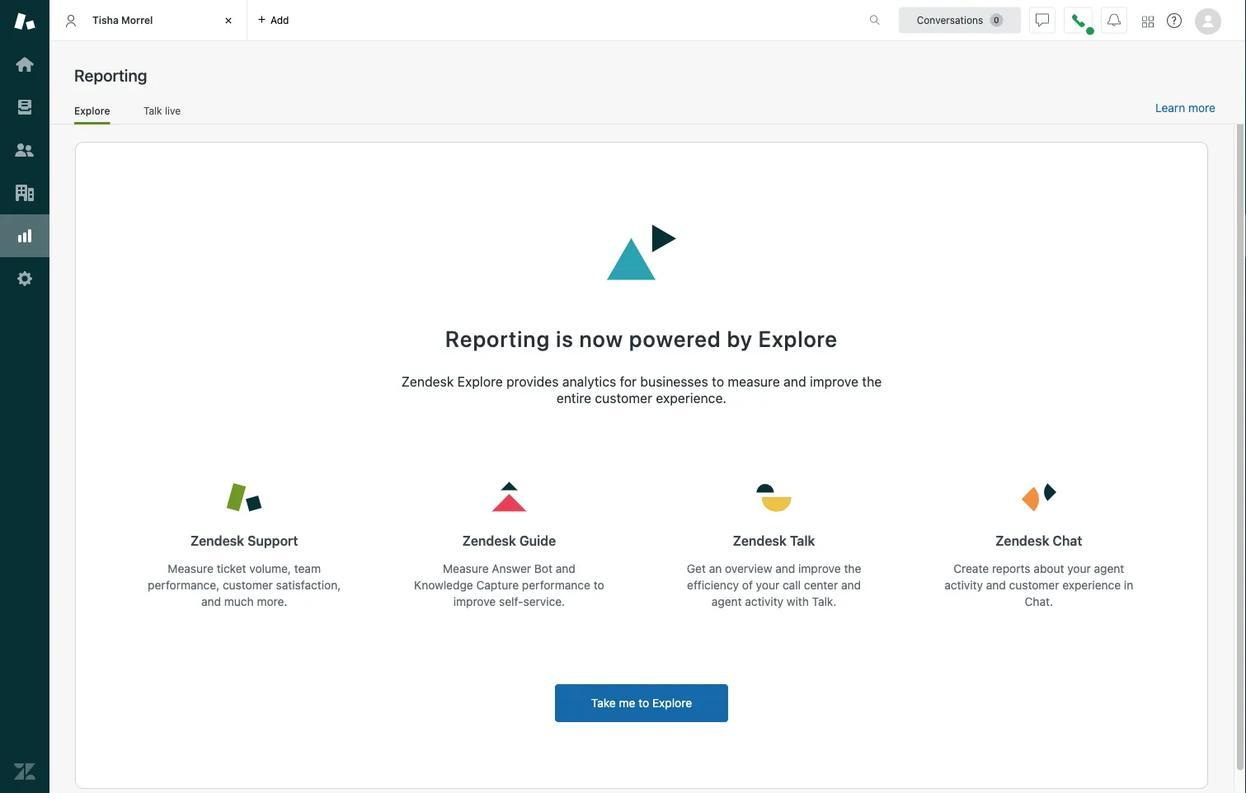 Task type: describe. For each thing, give the bounding box(es) containing it.
much
[[224, 595, 254, 608]]

and right 'center'
[[841, 578, 861, 592]]

agent inside create reports about your agent activity and customer experience in chat.
[[1094, 562, 1124, 575]]

improve inside measure answer bot and knowledge capture performance to improve self-service.
[[453, 595, 496, 608]]

zendesk explore provides analytics for businesses to measure and improve the entire customer experience.
[[401, 374, 882, 406]]

performance,
[[148, 578, 220, 592]]

customer inside create reports about your agent activity and customer experience in chat.
[[1009, 578, 1059, 592]]

satisfaction,
[[276, 578, 341, 592]]

measure for zendesk support
[[168, 562, 214, 575]]

zendesk for zendesk explore provides analytics for businesses to measure and improve the entire customer experience.
[[401, 374, 454, 389]]

and inside zendesk explore provides analytics for businesses to measure and improve the entire customer experience.
[[784, 374, 806, 389]]

tabs tab list
[[49, 0, 852, 41]]

and inside create reports about your agent activity and customer experience in chat.
[[986, 578, 1006, 592]]

explore right by
[[758, 325, 838, 351]]

tisha morrel tab
[[49, 0, 247, 41]]

self-
[[499, 595, 523, 608]]

zendesk for zendesk support
[[190, 533, 244, 549]]

provides
[[506, 374, 559, 389]]

overview
[[725, 562, 772, 575]]

learn
[[1155, 101, 1185, 115]]

explore inside zendesk explore provides analytics for businesses to measure and improve the entire customer experience.
[[457, 374, 503, 389]]

explore link
[[74, 104, 110, 125]]

add button
[[247, 0, 299, 40]]

reporting for reporting
[[74, 65, 147, 85]]

more.
[[257, 595, 287, 608]]

service.
[[523, 595, 565, 608]]

take
[[591, 696, 616, 710]]

get an overview and improve the efficiency of your call center and agent activity with talk.
[[687, 562, 861, 608]]

zendesk chat
[[996, 533, 1082, 549]]

create reports about your agent activity and customer experience in chat.
[[944, 562, 1133, 608]]

customer inside measure ticket volume, team performance, customer satisfaction, and much more.
[[223, 578, 273, 592]]

close image
[[220, 12, 237, 29]]

efficiency
[[687, 578, 739, 592]]

and inside measure ticket volume, team performance, customer satisfaction, and much more.
[[201, 595, 221, 608]]

zendesk support
[[190, 533, 298, 549]]

tisha
[[92, 14, 119, 26]]

measure for zendesk guide
[[443, 562, 489, 575]]

powered
[[629, 325, 721, 351]]

chat.
[[1025, 595, 1053, 608]]

capture
[[476, 578, 519, 592]]

talk.
[[812, 595, 837, 608]]

take me to explore button
[[555, 684, 728, 722]]

and inside measure answer bot and knowledge capture performance to improve self-service.
[[556, 562, 575, 575]]

measure answer bot and knowledge capture performance to improve self-service.
[[414, 562, 604, 608]]

guide
[[519, 533, 556, 549]]

team
[[294, 562, 321, 575]]

about
[[1034, 562, 1064, 575]]

improve inside get an overview and improve the efficiency of your call center and agent activity with talk.
[[798, 562, 841, 575]]

center
[[804, 578, 838, 592]]

entire
[[557, 390, 591, 406]]

take me to explore
[[591, 696, 692, 710]]

get help image
[[1167, 13, 1182, 28]]

businesses
[[640, 374, 708, 389]]

admin image
[[14, 268, 35, 289]]

agent inside get an overview and improve the efficiency of your call center and agent activity with talk.
[[711, 595, 742, 608]]

your inside create reports about your agent activity and customer experience in chat.
[[1067, 562, 1091, 575]]

button displays agent's chat status as invisible. image
[[1036, 14, 1049, 27]]



Task type: locate. For each thing, give the bounding box(es) containing it.
and left much
[[201, 595, 221, 608]]

customer down the for
[[595, 390, 652, 406]]

explore
[[74, 105, 110, 116], [758, 325, 838, 351], [457, 374, 503, 389], [652, 696, 692, 710]]

your up experience
[[1067, 562, 1091, 575]]

by
[[727, 325, 753, 351]]

measure inside measure ticket volume, team performance, customer satisfaction, and much more.
[[168, 562, 214, 575]]

answer
[[492, 562, 531, 575]]

0 horizontal spatial activity
[[745, 595, 783, 608]]

create
[[953, 562, 989, 575]]

zendesk for zendesk talk
[[733, 533, 787, 549]]

zendesk products image
[[1142, 16, 1154, 28]]

0 horizontal spatial measure
[[168, 562, 214, 575]]

conversations
[[917, 14, 983, 26]]

learn more link
[[1155, 101, 1216, 115]]

of
[[742, 578, 753, 592]]

0 vertical spatial agent
[[1094, 562, 1124, 575]]

live
[[165, 105, 181, 116]]

to right me
[[638, 696, 649, 710]]

zendesk for zendesk guide
[[462, 533, 516, 549]]

zendesk for zendesk chat
[[996, 533, 1049, 549]]

1 horizontal spatial customer
[[595, 390, 652, 406]]

reports
[[992, 562, 1030, 575]]

tisha morrel
[[92, 14, 153, 26]]

ticket
[[217, 562, 246, 575]]

1 horizontal spatial to
[[638, 696, 649, 710]]

reporting
[[74, 65, 147, 85], [445, 325, 550, 351]]

reporting is now powered by explore
[[445, 325, 838, 351]]

0 vertical spatial talk
[[144, 105, 162, 116]]

1 horizontal spatial the
[[862, 374, 882, 389]]

to up 'experience.'
[[712, 374, 724, 389]]

explore inside button
[[652, 696, 692, 710]]

1 horizontal spatial activity
[[944, 578, 983, 592]]

0 horizontal spatial the
[[844, 562, 861, 575]]

measure
[[728, 374, 780, 389]]

explore right me
[[652, 696, 692, 710]]

views image
[[14, 96, 35, 118]]

1 vertical spatial the
[[844, 562, 861, 575]]

zendesk
[[401, 374, 454, 389], [190, 533, 244, 549], [462, 533, 516, 549], [733, 533, 787, 549], [996, 533, 1049, 549]]

to inside zendesk explore provides analytics for businesses to measure and improve the entire customer experience.
[[712, 374, 724, 389]]

improve inside zendesk explore provides analytics for businesses to measure and improve the entire customer experience.
[[810, 374, 858, 389]]

1 vertical spatial agent
[[711, 595, 742, 608]]

improve down capture
[[453, 595, 496, 608]]

add
[[270, 14, 289, 26]]

zendesk guide
[[462, 533, 556, 549]]

morrel
[[121, 14, 153, 26]]

activity inside create reports about your agent activity and customer experience in chat.
[[944, 578, 983, 592]]

measure
[[168, 562, 214, 575], [443, 562, 489, 575]]

0 vertical spatial the
[[862, 374, 882, 389]]

learn more
[[1155, 101, 1216, 115]]

0 vertical spatial improve
[[810, 374, 858, 389]]

reporting for reporting is now powered by explore
[[445, 325, 550, 351]]

0 horizontal spatial customer
[[223, 578, 273, 592]]

your inside get an overview and improve the efficiency of your call center and agent activity with talk.
[[756, 578, 779, 592]]

improve up 'center'
[[798, 562, 841, 575]]

and down reports
[[986, 578, 1006, 592]]

0 vertical spatial your
[[1067, 562, 1091, 575]]

1 vertical spatial reporting
[[445, 325, 550, 351]]

explore right views image
[[74, 105, 110, 116]]

measure up the "knowledge"
[[443, 562, 489, 575]]

your right the of
[[756, 578, 779, 592]]

improve right measure
[[810, 374, 858, 389]]

for
[[620, 374, 637, 389]]

activity
[[944, 578, 983, 592], [745, 595, 783, 608]]

more
[[1188, 101, 1216, 115]]

get
[[687, 562, 706, 575]]

agent down efficiency
[[711, 595, 742, 608]]

with
[[787, 595, 809, 608]]

measure ticket volume, team performance, customer satisfaction, and much more.
[[148, 562, 341, 608]]

customer up much
[[223, 578, 273, 592]]

2 vertical spatial improve
[[453, 595, 496, 608]]

and right measure
[[784, 374, 806, 389]]

an
[[709, 562, 722, 575]]

talk live link
[[143, 104, 181, 122]]

organizations image
[[14, 182, 35, 204]]

zendesk talk
[[733, 533, 815, 549]]

activity down the of
[[745, 595, 783, 608]]

1 vertical spatial talk
[[790, 533, 815, 549]]

conversations button
[[899, 7, 1021, 33]]

knowledge
[[414, 578, 473, 592]]

is
[[556, 325, 574, 351]]

1 horizontal spatial reporting
[[445, 325, 550, 351]]

talk left live on the left of page
[[144, 105, 162, 116]]

1 vertical spatial to
[[593, 578, 604, 592]]

notifications image
[[1107, 14, 1121, 27]]

reporting up explore link
[[74, 65, 147, 85]]

agent up experience
[[1094, 562, 1124, 575]]

talk up call
[[790, 533, 815, 549]]

0 vertical spatial reporting
[[74, 65, 147, 85]]

explore left 'provides'
[[457, 374, 503, 389]]

1 vertical spatial activity
[[745, 595, 783, 608]]

now
[[579, 325, 624, 351]]

2 measure from the left
[[443, 562, 489, 575]]

to right performance
[[593, 578, 604, 592]]

analytics
[[562, 374, 616, 389]]

activity inside get an overview and improve the efficiency of your call center and agent activity with talk.
[[745, 595, 783, 608]]

volume,
[[249, 562, 291, 575]]

chat
[[1053, 533, 1082, 549]]

customer up "chat."
[[1009, 578, 1059, 592]]

1 vertical spatial your
[[756, 578, 779, 592]]

in
[[1124, 578, 1133, 592]]

2 vertical spatial to
[[638, 696, 649, 710]]

zendesk inside zendesk explore provides analytics for businesses to measure and improve the entire customer experience.
[[401, 374, 454, 389]]

customers image
[[14, 139, 35, 161]]

experience
[[1062, 578, 1121, 592]]

reporting up 'provides'
[[445, 325, 550, 351]]

agent
[[1094, 562, 1124, 575], [711, 595, 742, 608]]

me
[[619, 696, 635, 710]]

1 horizontal spatial measure
[[443, 562, 489, 575]]

zendesk image
[[14, 761, 35, 783]]

0 horizontal spatial to
[[593, 578, 604, 592]]

main element
[[0, 0, 49, 793]]

performance
[[522, 578, 590, 592]]

0 horizontal spatial talk
[[144, 105, 162, 116]]

1 horizontal spatial agent
[[1094, 562, 1124, 575]]

measure inside measure answer bot and knowledge capture performance to improve self-service.
[[443, 562, 489, 575]]

0 horizontal spatial your
[[756, 578, 779, 592]]

talk live
[[144, 105, 181, 116]]

get started image
[[14, 54, 35, 75]]

support
[[248, 533, 298, 549]]

1 horizontal spatial your
[[1067, 562, 1091, 575]]

your
[[1067, 562, 1091, 575], [756, 578, 779, 592]]

talk
[[144, 105, 162, 116], [790, 533, 815, 549]]

1 vertical spatial improve
[[798, 562, 841, 575]]

the inside zendesk explore provides analytics for businesses to measure and improve the entire customer experience.
[[862, 374, 882, 389]]

1 horizontal spatial talk
[[790, 533, 815, 549]]

improve
[[810, 374, 858, 389], [798, 562, 841, 575], [453, 595, 496, 608]]

0 horizontal spatial agent
[[711, 595, 742, 608]]

and up performance
[[556, 562, 575, 575]]

measure up performance,
[[168, 562, 214, 575]]

experience.
[[656, 390, 727, 406]]

and
[[784, 374, 806, 389], [556, 562, 575, 575], [775, 562, 795, 575], [841, 578, 861, 592], [986, 578, 1006, 592], [201, 595, 221, 608]]

0 horizontal spatial reporting
[[74, 65, 147, 85]]

the inside get an overview and improve the efficiency of your call center and agent activity with talk.
[[844, 562, 861, 575]]

1 measure from the left
[[168, 562, 214, 575]]

0 vertical spatial activity
[[944, 578, 983, 592]]

0 vertical spatial to
[[712, 374, 724, 389]]

to
[[712, 374, 724, 389], [593, 578, 604, 592], [638, 696, 649, 710]]

customer
[[595, 390, 652, 406], [223, 578, 273, 592], [1009, 578, 1059, 592]]

2 horizontal spatial customer
[[1009, 578, 1059, 592]]

bot
[[534, 562, 552, 575]]

2 horizontal spatial to
[[712, 374, 724, 389]]

activity down create on the bottom right of page
[[944, 578, 983, 592]]

the
[[862, 374, 882, 389], [844, 562, 861, 575]]

to inside measure answer bot and knowledge capture performance to improve self-service.
[[593, 578, 604, 592]]

to inside take me to explore button
[[638, 696, 649, 710]]

zendesk support image
[[14, 11, 35, 32]]

call
[[783, 578, 801, 592]]

customer inside zendesk explore provides analytics for businesses to measure and improve the entire customer experience.
[[595, 390, 652, 406]]

reporting image
[[14, 225, 35, 247]]

and up call
[[775, 562, 795, 575]]



Task type: vqa. For each thing, say whether or not it's contained in the screenshot.
volume,
yes



